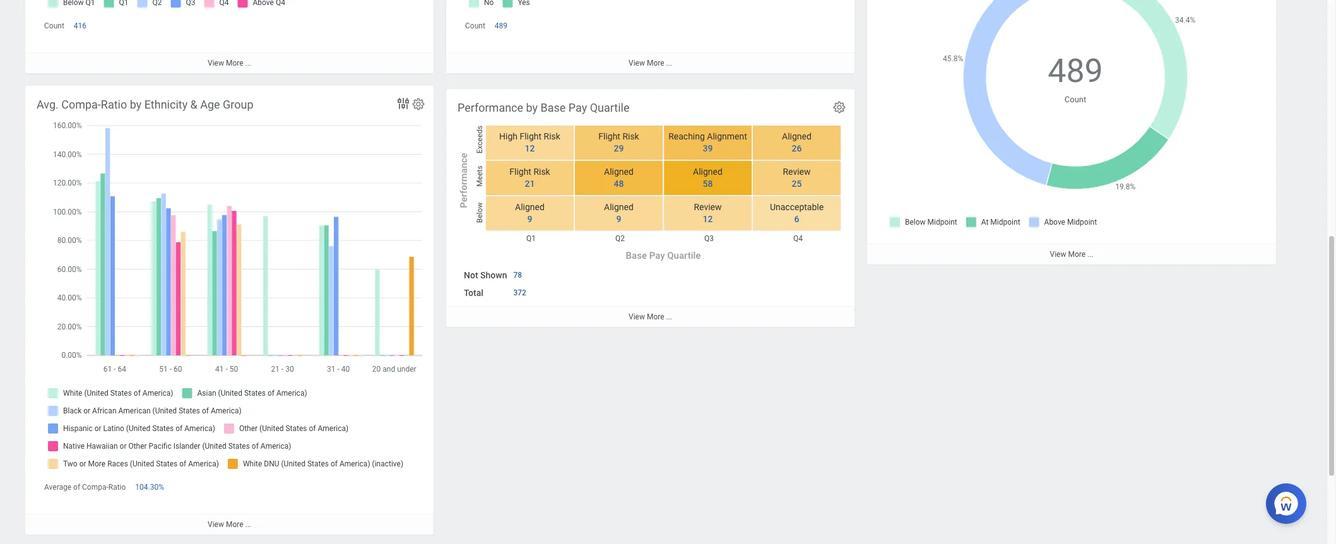 Task type: locate. For each thing, give the bounding box(es) containing it.
1 vertical spatial ratio
[[108, 483, 126, 492]]

performance by base pay quartile
[[458, 101, 630, 114]]

9
[[528, 214, 533, 224], [617, 214, 622, 224]]

review 12
[[694, 202, 722, 224]]

1 horizontal spatial aligned 9
[[604, 202, 634, 224]]

0 horizontal spatial quartile
[[590, 101, 630, 114]]

0 horizontal spatial count
[[44, 22, 64, 30]]

review down 58 button
[[694, 202, 722, 212]]

2 performance from the top
[[458, 153, 470, 208]]

reaching
[[669, 132, 705, 142]]

0 vertical spatial review
[[783, 167, 811, 177]]

count inside are we paying for performance? element
[[44, 22, 64, 30]]

0 vertical spatial ratio
[[101, 98, 127, 111]]

risk inside "flight risk 21"
[[534, 167, 550, 177]]

1 horizontal spatial base
[[626, 250, 647, 262]]

review
[[783, 167, 811, 177], [694, 202, 722, 212]]

flight inside "flight risk 21"
[[510, 167, 532, 177]]

more inside performance by base pay quartile element
[[647, 312, 665, 321]]

by
[[130, 98, 142, 111], [526, 101, 538, 114]]

performance left meets
[[458, 153, 470, 208]]

aligned for 48 button
[[604, 167, 634, 177]]

of
[[73, 483, 80, 492]]

1 performance from the top
[[458, 101, 524, 114]]

flight inside the flight risk 29
[[599, 132, 621, 142]]

flight up 29 button
[[599, 132, 621, 142]]

... inside are we paying for potential? element
[[666, 59, 672, 68]]

compa-
[[61, 98, 101, 111], [82, 483, 108, 492]]

view inside are we paying for potential? element
[[629, 59, 645, 68]]

view more ... link
[[25, 53, 434, 73], [446, 53, 855, 73], [868, 244, 1277, 265], [446, 306, 855, 327], [25, 514, 434, 535]]

0 horizontal spatial 489 button
[[495, 21, 510, 31]]

view more ... inside are we paying for potential? element
[[629, 59, 672, 68]]

39 button
[[696, 143, 715, 155]]

view more ... link for are we paying for performance? element
[[25, 53, 434, 73]]

not shown 78
[[464, 270, 522, 281]]

view inside compa-ratio summary element
[[1050, 250, 1067, 259]]

q2
[[616, 234, 625, 243]]

12 inside high flight risk 12
[[525, 143, 535, 154]]

1 9 from the left
[[528, 214, 533, 224]]

performance up "exceeds"
[[458, 101, 524, 114]]

1 vertical spatial review
[[694, 202, 722, 212]]

1 horizontal spatial count
[[465, 22, 485, 30]]

... for are we paying for potential? element
[[666, 59, 672, 68]]

ratio
[[101, 98, 127, 111], [108, 483, 126, 492]]

12 button up q3
[[696, 213, 715, 225]]

aligned up 58
[[693, 167, 723, 177]]

0 vertical spatial 12
[[525, 143, 535, 154]]

by left ethnicity on the top of the page
[[130, 98, 142, 111]]

flight right 'high'
[[520, 132, 542, 142]]

avg.
[[37, 98, 59, 111]]

more
[[226, 59, 243, 68], [647, 59, 665, 68], [1069, 250, 1086, 259], [647, 312, 665, 321], [226, 520, 243, 529]]

1 vertical spatial performance
[[458, 153, 470, 208]]

6 button
[[787, 213, 802, 225]]

view more ... inside compa-ratio summary element
[[1050, 250, 1094, 259]]

view for are we paying for performance? element
[[208, 59, 224, 68]]

compa- right avg.
[[61, 98, 101, 111]]

compa- right of at the bottom left of page
[[82, 483, 108, 492]]

1 horizontal spatial 489 button
[[1048, 49, 1106, 93]]

by up high flight risk 12
[[526, 101, 538, 114]]

risk
[[544, 132, 561, 142], [623, 132, 639, 142], [534, 167, 550, 177]]

1 horizontal spatial review
[[783, 167, 811, 177]]

1 horizontal spatial 12 button
[[696, 213, 715, 225]]

flight for flight risk 29
[[599, 132, 621, 142]]

flight
[[520, 132, 542, 142], [599, 132, 621, 142], [510, 167, 532, 177]]

aligned 48
[[604, 167, 634, 189]]

performance
[[458, 101, 524, 114], [458, 153, 470, 208]]

1 vertical spatial 12 button
[[696, 213, 715, 225]]

aligned 26
[[782, 132, 812, 154]]

1 9 button from the left
[[520, 213, 535, 225]]

9 button up q2 at top
[[609, 213, 624, 225]]

489
[[495, 22, 508, 30], [1048, 52, 1104, 90]]

aligned for 58 button
[[693, 167, 723, 177]]

0 horizontal spatial 12
[[525, 143, 535, 154]]

base
[[541, 101, 566, 114], [626, 250, 647, 262]]

0 vertical spatial pay
[[569, 101, 587, 114]]

21
[[525, 179, 535, 189]]

1 vertical spatial 489 button
[[1048, 49, 1106, 93]]

416
[[74, 22, 87, 30]]

0 vertical spatial 12 button
[[517, 143, 537, 155]]

view more ... for are we paying for performance? element
[[208, 59, 251, 68]]

0 horizontal spatial pay
[[569, 101, 587, 114]]

0 horizontal spatial 12 button
[[517, 143, 537, 155]]

more inside are we paying for performance? element
[[226, 59, 243, 68]]

more inside avg. compa-ratio by ethnicity & age group element
[[226, 520, 243, 529]]

489 button inside are we paying for potential? element
[[495, 21, 510, 31]]

view for compa-ratio summary element at the right of page
[[1050, 250, 1067, 259]]

view more ... inside avg. compa-ratio by ethnicity & age group element
[[208, 520, 251, 529]]

reaching alignment 39
[[669, 132, 748, 154]]

pay
[[569, 101, 587, 114], [650, 250, 665, 262]]

9 up q1
[[528, 214, 533, 224]]

more inside compa-ratio summary element
[[1069, 250, 1086, 259]]

quartile down review 12
[[668, 250, 701, 262]]

compa-ratio summary element
[[868, 0, 1277, 265]]

review up 25
[[783, 167, 811, 177]]

configure performance by base pay quartile image
[[833, 100, 847, 114]]

risk up 21
[[534, 167, 550, 177]]

performance for performance
[[458, 153, 470, 208]]

... inside compa-ratio summary element
[[1088, 250, 1094, 259]]

risk up 29
[[623, 132, 639, 142]]

aligned 9
[[515, 202, 545, 224], [604, 202, 634, 224]]

12 button down 'high'
[[517, 143, 537, 155]]

489 inside compa-ratio summary element
[[1048, 52, 1104, 90]]

risk inside high flight risk 12
[[544, 132, 561, 142]]

count for 489
[[465, 22, 485, 30]]

unacceptable 6
[[770, 202, 824, 224]]

0 vertical spatial 489
[[495, 22, 508, 30]]

...
[[245, 59, 251, 68], [666, 59, 672, 68], [1088, 250, 1094, 259], [666, 312, 672, 321], [245, 520, 251, 529]]

2 9 from the left
[[617, 214, 622, 224]]

flight up '21' button in the top left of the page
[[510, 167, 532, 177]]

shown
[[481, 270, 507, 281]]

quartile
[[590, 101, 630, 114], [668, 250, 701, 262]]

q3
[[705, 234, 714, 243]]

view for are we paying for potential? element
[[629, 59, 645, 68]]

more for are we paying for potential? element
[[647, 59, 665, 68]]

0 horizontal spatial base
[[541, 101, 566, 114]]

12 button
[[517, 143, 537, 155], [696, 213, 715, 225]]

aligned
[[782, 132, 812, 142], [604, 167, 634, 177], [693, 167, 723, 177], [515, 202, 545, 212], [604, 202, 634, 212]]

view more ... link for are we paying for potential? element
[[446, 53, 855, 73]]

0 vertical spatial 489 button
[[495, 21, 510, 31]]

total
[[464, 288, 484, 298]]

view
[[208, 59, 224, 68], [629, 59, 645, 68], [1050, 250, 1067, 259], [629, 312, 645, 321], [208, 520, 224, 529]]

26 button
[[785, 143, 804, 155]]

risk down 'performance by base pay quartile'
[[544, 132, 561, 142]]

average of compa-ratio
[[44, 483, 126, 492]]

view more ... for compa-ratio summary element at the right of page
[[1050, 250, 1094, 259]]

1 horizontal spatial quartile
[[668, 250, 701, 262]]

... inside performance by base pay quartile element
[[666, 312, 672, 321]]

review 25
[[783, 167, 811, 189]]

... for are we paying for performance? element
[[245, 59, 251, 68]]

aligned down 48 button
[[604, 202, 634, 212]]

age
[[200, 98, 220, 111]]

view more ... inside are we paying for performance? element
[[208, 59, 251, 68]]

489 inside button
[[495, 22, 508, 30]]

view inside are we paying for performance? element
[[208, 59, 224, 68]]

0 horizontal spatial aligned 9
[[515, 202, 545, 224]]

0 vertical spatial compa-
[[61, 98, 101, 111]]

58
[[703, 179, 713, 189]]

1 vertical spatial 12
[[703, 214, 713, 224]]

1 vertical spatial 489
[[1048, 52, 1104, 90]]

below
[[475, 203, 484, 223]]

2 horizontal spatial count
[[1065, 95, 1087, 104]]

1 horizontal spatial 489
[[1048, 52, 1104, 90]]

count
[[44, 22, 64, 30], [465, 22, 485, 30], [1065, 95, 1087, 104]]

aligned down '21' button in the top left of the page
[[515, 202, 545, 212]]

&
[[190, 98, 198, 111]]

26
[[792, 143, 802, 154]]

0 horizontal spatial 9 button
[[520, 213, 535, 225]]

1 horizontal spatial 9
[[617, 214, 622, 224]]

489 button inside compa-ratio summary element
[[1048, 49, 1106, 93]]

aligned 9 up q2 at top
[[604, 202, 634, 224]]

489 count
[[1048, 52, 1104, 104]]

104.30% button
[[135, 482, 166, 493]]

... for compa-ratio summary element at the right of page
[[1088, 250, 1094, 259]]

416 button
[[74, 21, 88, 31]]

ratio left ethnicity on the top of the page
[[101, 98, 127, 111]]

ratio left the 104.30%
[[108, 483, 126, 492]]

78
[[514, 271, 522, 280]]

risk inside the flight risk 29
[[623, 132, 639, 142]]

view more ...
[[208, 59, 251, 68], [629, 59, 672, 68], [1050, 250, 1094, 259], [629, 312, 672, 321], [208, 520, 251, 529]]

12 up "flight risk 21" at the top left of page
[[525, 143, 535, 154]]

2 aligned 9 from the left
[[604, 202, 634, 224]]

aligned up 48
[[604, 167, 634, 177]]

high
[[500, 132, 518, 142]]

9 button
[[520, 213, 535, 225], [609, 213, 624, 225]]

are we paying for potential? element
[[446, 0, 855, 73]]

aligned up 26
[[782, 132, 812, 142]]

0 horizontal spatial by
[[130, 98, 142, 111]]

9 up q2 at top
[[617, 214, 622, 224]]

0 horizontal spatial 9
[[528, 214, 533, 224]]

view more ... inside performance by base pay quartile element
[[629, 312, 672, 321]]

104.30%
[[135, 483, 164, 492]]

1 horizontal spatial 9 button
[[609, 213, 624, 225]]

are we paying for performance? element
[[25, 0, 434, 73]]

0 vertical spatial performance
[[458, 101, 524, 114]]

more inside are we paying for potential? element
[[647, 59, 665, 68]]

... inside are we paying for performance? element
[[245, 59, 251, 68]]

489 button
[[495, 21, 510, 31], [1048, 49, 1106, 93]]

1 horizontal spatial by
[[526, 101, 538, 114]]

0 horizontal spatial 489
[[495, 22, 508, 30]]

12 up q3
[[703, 214, 713, 224]]

1 horizontal spatial 12
[[703, 214, 713, 224]]

12
[[525, 143, 535, 154], [703, 214, 713, 224]]

1 vertical spatial pay
[[650, 250, 665, 262]]

9 button up q1
[[520, 213, 535, 225]]

0 horizontal spatial review
[[694, 202, 722, 212]]

29 button
[[607, 143, 626, 155]]

quartile up the flight risk 29
[[590, 101, 630, 114]]

alignment
[[707, 132, 748, 142]]

2 9 button from the left
[[609, 213, 624, 225]]

count inside are we paying for potential? element
[[465, 22, 485, 30]]

aligned 9 up q1
[[515, 202, 545, 224]]



Task type: describe. For each thing, give the bounding box(es) containing it.
0 vertical spatial base
[[541, 101, 566, 114]]

exceeds
[[475, 126, 484, 154]]

high flight risk 12
[[500, 132, 561, 154]]

1 vertical spatial quartile
[[668, 250, 701, 262]]

29
[[614, 143, 624, 154]]

ethnicity
[[144, 98, 188, 111]]

78 button
[[514, 270, 524, 280]]

21 button
[[517, 178, 537, 190]]

avg. compa-ratio by ethnicity & age group element
[[25, 86, 434, 535]]

q1
[[527, 234, 536, 243]]

6
[[795, 214, 800, 224]]

meets
[[475, 166, 484, 187]]

489 for 489
[[495, 22, 508, 30]]

39
[[703, 143, 713, 154]]

aligned 58
[[693, 167, 723, 189]]

avg. compa-ratio by ethnicity & age group
[[37, 98, 254, 111]]

more for compa-ratio summary element at the right of page
[[1069, 250, 1086, 259]]

base pay quartile
[[626, 250, 701, 262]]

372
[[514, 288, 527, 297]]

flight for flight risk 21
[[510, 167, 532, 177]]

489 for 489 count
[[1048, 52, 1104, 90]]

view more ... for are we paying for potential? element
[[629, 59, 672, 68]]

average
[[44, 483, 71, 492]]

risk for flight risk 21
[[534, 167, 550, 177]]

flight inside high flight risk 12
[[520, 132, 542, 142]]

0 vertical spatial quartile
[[590, 101, 630, 114]]

count for 416
[[44, 22, 64, 30]]

58 button
[[696, 178, 715, 190]]

configure avg. compa-ratio by ethnicity & age group image
[[412, 97, 426, 111]]

9 for first 9 button from the left
[[528, 214, 533, 224]]

48
[[614, 179, 624, 189]]

view inside performance by base pay quartile element
[[629, 312, 645, 321]]

48 button
[[607, 178, 626, 190]]

flight risk 29
[[599, 132, 639, 154]]

more for are we paying for performance? element
[[226, 59, 243, 68]]

performance for performance by base pay quartile
[[458, 101, 524, 114]]

12 button for 12
[[696, 213, 715, 225]]

review for 25
[[783, 167, 811, 177]]

not
[[464, 270, 478, 281]]

12 button for flight
[[517, 143, 537, 155]]

12 inside review 12
[[703, 214, 713, 224]]

... inside avg. compa-ratio by ethnicity & age group element
[[245, 520, 251, 529]]

group
[[223, 98, 254, 111]]

performance by base pay quartile element
[[446, 89, 855, 327]]

unacceptable
[[770, 202, 824, 212]]

count inside 489 count
[[1065, 95, 1087, 104]]

1 horizontal spatial pay
[[650, 250, 665, 262]]

q4
[[794, 234, 803, 243]]

25
[[792, 179, 802, 189]]

risk for flight risk 29
[[623, 132, 639, 142]]

view inside avg. compa-ratio by ethnicity & age group element
[[208, 520, 224, 529]]

configure and view chart data image
[[396, 96, 411, 111]]

1 aligned 9 from the left
[[515, 202, 545, 224]]

view more ... link for compa-ratio summary element at the right of page
[[868, 244, 1277, 265]]

review for 12
[[694, 202, 722, 212]]

9 for first 9 button from the right
[[617, 214, 622, 224]]

aligned for 26 button
[[782, 132, 812, 142]]

1 vertical spatial base
[[626, 250, 647, 262]]

1 vertical spatial compa-
[[82, 483, 108, 492]]

flight risk 21
[[510, 167, 550, 189]]

372 button
[[514, 288, 528, 298]]

25 button
[[785, 178, 804, 190]]



Task type: vqa. For each thing, say whether or not it's contained in the screenshot.
the rightmost Count
yes



